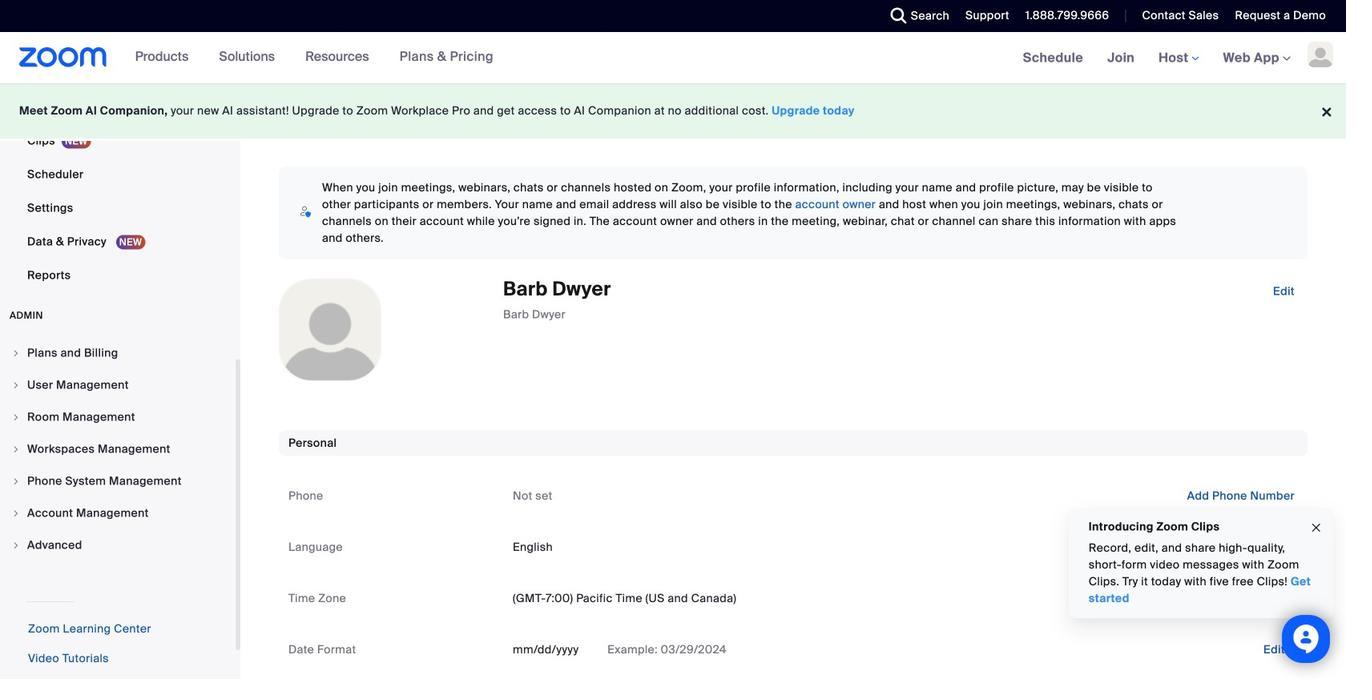 Task type: vqa. For each thing, say whether or not it's contained in the screenshot.
5th right icon from the bottom of the Admin Menu menu
yes



Task type: locate. For each thing, give the bounding box(es) containing it.
4 right image from the top
[[11, 445, 21, 454]]

footer
[[0, 83, 1346, 139]]

3 right image from the top
[[11, 413, 21, 422]]

close image
[[1310, 519, 1323, 537]]

2 right image from the top
[[11, 381, 21, 390]]

banner
[[0, 32, 1346, 85]]

7 right image from the top
[[11, 541, 21, 550]]

menu item
[[0, 338, 236, 369], [0, 370, 236, 401], [0, 402, 236, 433], [0, 434, 236, 465], [0, 466, 236, 497], [0, 498, 236, 529], [0, 530, 236, 561]]

profile picture image
[[1308, 42, 1333, 67]]

6 menu item from the top
[[0, 498, 236, 529]]

right image
[[11, 349, 21, 358], [11, 381, 21, 390], [11, 413, 21, 422], [11, 445, 21, 454], [11, 477, 21, 486], [11, 509, 21, 518], [11, 541, 21, 550]]

right image for fourth menu item from the bottom of the the admin menu menu
[[11, 445, 21, 454]]

right image for fifth menu item from the top of the the admin menu menu
[[11, 477, 21, 486]]

6 right image from the top
[[11, 509, 21, 518]]

edit user photo image
[[317, 323, 343, 337]]

zoom logo image
[[19, 47, 107, 67]]

side navigation navigation
[[0, 0, 240, 679]]

meetings navigation
[[1011, 32, 1346, 85]]

5 right image from the top
[[11, 477, 21, 486]]

1 right image from the top
[[11, 349, 21, 358]]

right image for second menu item from the top of the the admin menu menu
[[11, 381, 21, 390]]

admin menu menu
[[0, 338, 236, 562]]

5 menu item from the top
[[0, 466, 236, 497]]

right image for fifth menu item from the bottom of the the admin menu menu
[[11, 413, 21, 422]]



Task type: describe. For each thing, give the bounding box(es) containing it.
3 menu item from the top
[[0, 402, 236, 433]]

7 menu item from the top
[[0, 530, 236, 561]]

right image for seventh menu item from the bottom
[[11, 349, 21, 358]]

2 menu item from the top
[[0, 370, 236, 401]]

right image for 2nd menu item from the bottom
[[11, 509, 21, 518]]

1 menu item from the top
[[0, 338, 236, 369]]

right image for first menu item from the bottom of the the admin menu menu
[[11, 541, 21, 550]]

personal menu menu
[[0, 0, 236, 293]]

user photo image
[[280, 280, 381, 381]]

product information navigation
[[123, 32, 506, 83]]

4 menu item from the top
[[0, 434, 236, 465]]



